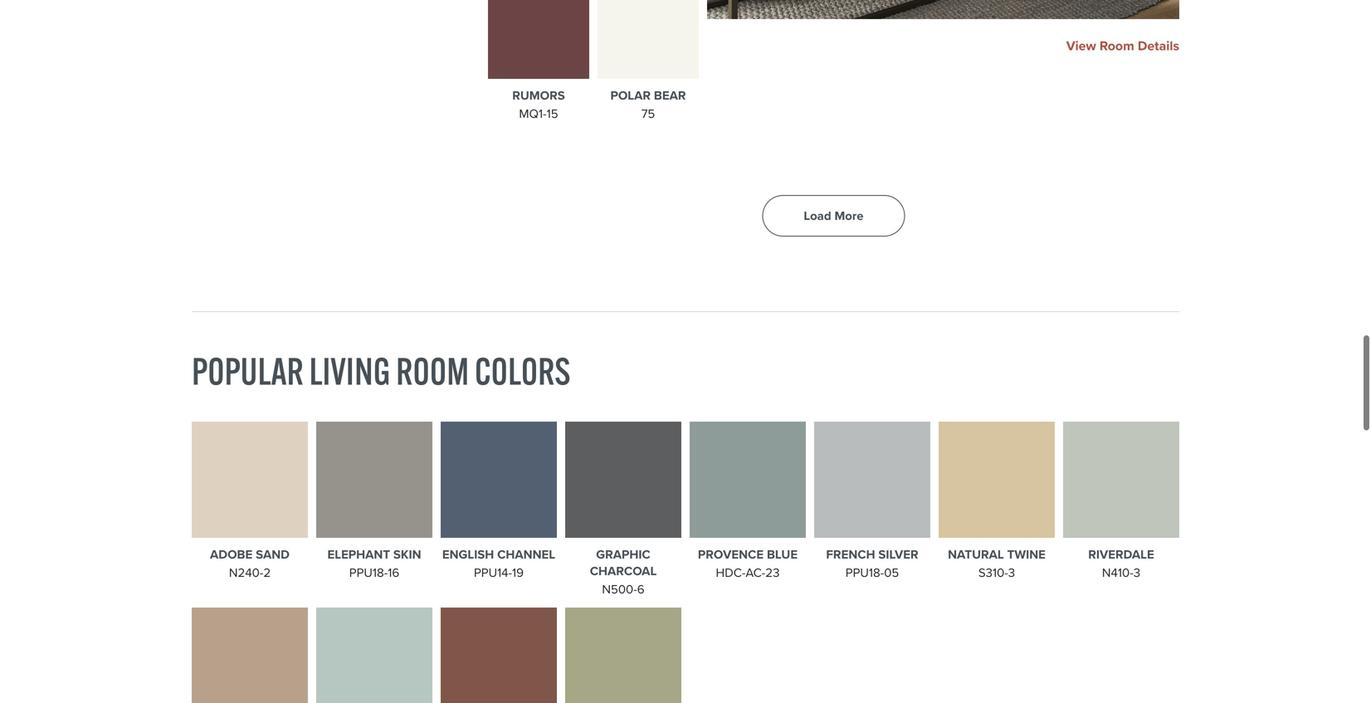 Task type: describe. For each thing, give the bounding box(es) containing it.
rumors mq1-15
[[513, 86, 565, 123]]

n500-
[[602, 580, 638, 599]]

english
[[442, 546, 494, 564]]

23
[[766, 564, 780, 582]]

colors
[[475, 348, 571, 394]]

3 inside "riverdale n410-3"
[[1134, 564, 1141, 582]]

n410-
[[1103, 564, 1134, 582]]

adobe sand n240-2
[[210, 546, 290, 582]]

polar bear 75
[[611, 86, 686, 123]]

75
[[642, 105, 655, 123]]

15
[[547, 105, 559, 123]]

english channel ppu14-19
[[442, 546, 556, 582]]

french
[[827, 546, 876, 564]]

elephant skin ppu18-16
[[328, 546, 421, 582]]

elephant
[[328, 546, 390, 564]]

graphic
[[596, 546, 651, 564]]

view
[[1067, 36, 1097, 56]]

provence
[[698, 546, 764, 564]]

load more button
[[763, 195, 906, 237]]

blue
[[767, 546, 798, 564]]

silver
[[879, 546, 919, 564]]

0 horizontal spatial room
[[396, 348, 469, 394]]

adobe
[[210, 546, 253, 564]]

6
[[638, 580, 645, 599]]

french silver ppu18-05
[[827, 546, 919, 582]]

n240-
[[229, 564, 264, 582]]

2
[[264, 564, 271, 582]]

living
[[309, 348, 391, 394]]

details
[[1138, 36, 1180, 56]]

ppu18- for french
[[846, 564, 885, 582]]

natural
[[948, 546, 1005, 564]]



Task type: vqa. For each thing, say whether or not it's contained in the screenshot.
second PPU18- from right
yes



Task type: locate. For each thing, give the bounding box(es) containing it.
bear
[[654, 86, 686, 105]]

0 horizontal spatial ppu18-
[[349, 564, 388, 582]]

ppu18-
[[349, 564, 388, 582], [846, 564, 885, 582]]

sand
[[256, 546, 290, 564]]

graphic charcoal n500-6
[[590, 546, 657, 599]]

16
[[388, 564, 400, 582]]

charcoal
[[590, 562, 657, 580]]

3 inside natural twine s310-3
[[1009, 564, 1016, 582]]

19
[[512, 564, 524, 582]]

s310-
[[979, 564, 1009, 582]]

room right view
[[1100, 36, 1135, 56]]

natural twine s310-3
[[948, 546, 1046, 582]]

ppu18- inside elephant skin ppu18-16
[[349, 564, 388, 582]]

3
[[1009, 564, 1016, 582], [1134, 564, 1141, 582]]

2 ppu18- from the left
[[846, 564, 885, 582]]

mq1-
[[519, 105, 547, 123]]

1 3 from the left
[[1009, 564, 1016, 582]]

1 ppu18- from the left
[[349, 564, 388, 582]]

0 horizontal spatial 3
[[1009, 564, 1016, 582]]

1 horizontal spatial room
[[1100, 36, 1135, 56]]

05
[[885, 564, 900, 582]]

1 horizontal spatial ppu18-
[[846, 564, 885, 582]]

hdc-
[[716, 564, 746, 582]]

1 vertical spatial room
[[396, 348, 469, 394]]

riverdale
[[1089, 546, 1155, 564]]

room right living
[[396, 348, 469, 394]]

load
[[804, 207, 832, 225]]

red modern bold & dramatic living room image
[[488, 0, 1180, 19]]

2 3 from the left
[[1134, 564, 1141, 582]]

load more
[[804, 207, 864, 225]]

view room details link
[[1067, 36, 1180, 56]]

more
[[835, 207, 864, 225]]

rumors
[[513, 86, 565, 105]]

provence blue hdc-ac-23
[[698, 546, 798, 582]]

ppu18- inside french silver ppu18-05
[[846, 564, 885, 582]]

channel
[[498, 546, 556, 564]]

ppu18- for elephant
[[349, 564, 388, 582]]

ac-
[[746, 564, 766, 582]]

1 horizontal spatial 3
[[1134, 564, 1141, 582]]

twine
[[1008, 546, 1046, 564]]

ppu14-
[[474, 564, 512, 582]]

skin
[[394, 546, 421, 564]]

0 vertical spatial room
[[1100, 36, 1135, 56]]

room
[[1100, 36, 1135, 56], [396, 348, 469, 394]]

popular
[[192, 348, 304, 394]]

riverdale n410-3
[[1089, 546, 1155, 582]]

popular living room colors
[[192, 348, 571, 394]]

view room details
[[1067, 36, 1180, 56]]

polar
[[611, 86, 651, 105]]



